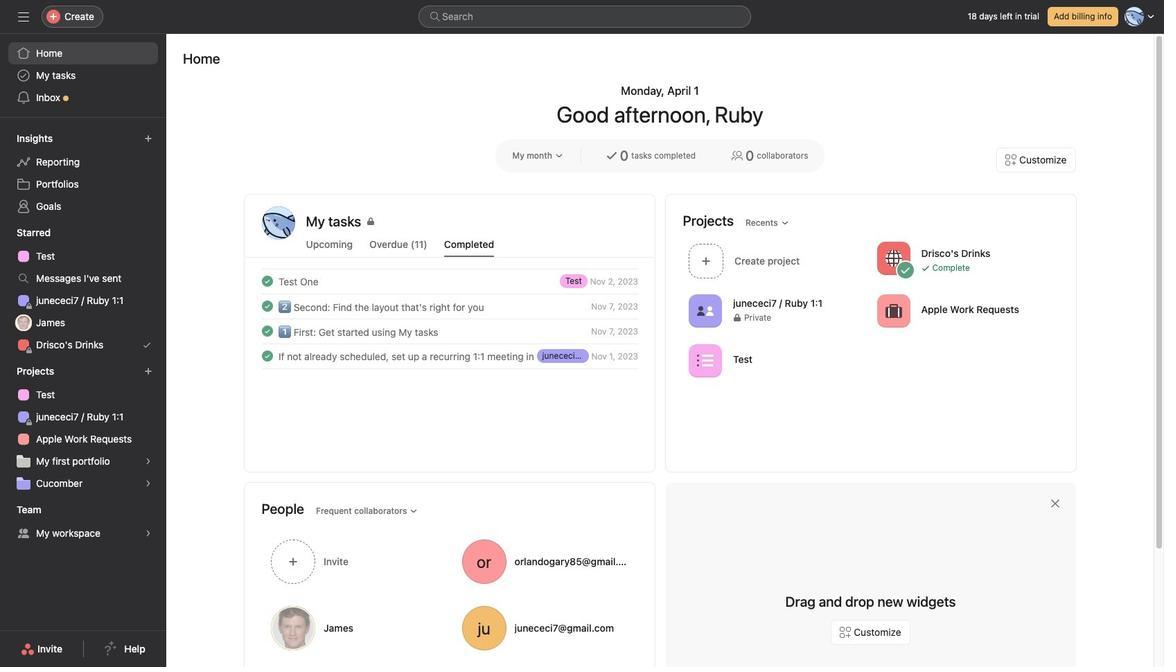 Task type: locate. For each thing, give the bounding box(es) containing it.
0 vertical spatial completed checkbox
[[259, 273, 276, 290]]

projects element
[[0, 359, 166, 498]]

1 completed checkbox from the top
[[259, 273, 276, 290]]

1 vertical spatial completed image
[[259, 298, 276, 315]]

global element
[[0, 34, 166, 117]]

1 list item from the top
[[245, 269, 655, 294]]

completed image for 3rd list item from the top of the page
[[259, 323, 276, 340]]

Completed checkbox
[[259, 298, 276, 315]]

2 completed checkbox from the top
[[259, 323, 276, 340]]

completed checkbox down completed option
[[259, 348, 276, 365]]

1 completed image from the top
[[259, 273, 276, 290]]

2 vertical spatial completed checkbox
[[259, 348, 276, 365]]

4 list item from the top
[[245, 344, 655, 369]]

2 completed image from the top
[[259, 298, 276, 315]]

list box
[[419, 6, 752, 28]]

3 completed checkbox from the top
[[259, 348, 276, 365]]

dismiss image
[[1050, 499, 1061, 510]]

see details, cucomber image
[[144, 480, 153, 488]]

list item
[[245, 269, 655, 294], [245, 294, 655, 319], [245, 319, 655, 344], [245, 344, 655, 369]]

teams element
[[0, 498, 166, 548]]

Completed checkbox
[[259, 273, 276, 290], [259, 323, 276, 340], [259, 348, 276, 365]]

1 vertical spatial completed checkbox
[[259, 323, 276, 340]]

completed checkbox up completed option
[[259, 273, 276, 290]]

3 completed image from the top
[[259, 323, 276, 340]]

new insights image
[[144, 135, 153, 143]]

0 vertical spatial completed image
[[259, 273, 276, 290]]

people image
[[697, 303, 714, 319]]

completed image
[[259, 273, 276, 290], [259, 298, 276, 315], [259, 323, 276, 340]]

2 vertical spatial completed image
[[259, 323, 276, 340]]

completed checkbox up completed image
[[259, 323, 276, 340]]

view profile image
[[262, 207, 295, 240]]

completed image for second list item
[[259, 298, 276, 315]]

globe image
[[885, 250, 902, 267]]



Task type: vqa. For each thing, say whether or not it's contained in the screenshot.
See details, My first portfolio icon
yes



Task type: describe. For each thing, give the bounding box(es) containing it.
completed image for 4th list item from the bottom of the page
[[259, 273, 276, 290]]

completed checkbox for 4th list item from the bottom of the page
[[259, 273, 276, 290]]

new project or portfolio image
[[144, 368, 153, 376]]

list image
[[697, 353, 714, 369]]

see details, my first portfolio image
[[144, 458, 153, 466]]

see details, my workspace image
[[144, 530, 153, 538]]

insights element
[[0, 126, 166, 221]]

2 list item from the top
[[245, 294, 655, 319]]

completed checkbox for 3rd list item from the top of the page
[[259, 323, 276, 340]]

starred element
[[0, 221, 166, 359]]

completed image
[[259, 348, 276, 365]]

3 list item from the top
[[245, 319, 655, 344]]

completed checkbox for 4th list item
[[259, 348, 276, 365]]

briefcase image
[[885, 303, 902, 319]]

hide sidebar image
[[18, 11, 29, 22]]



